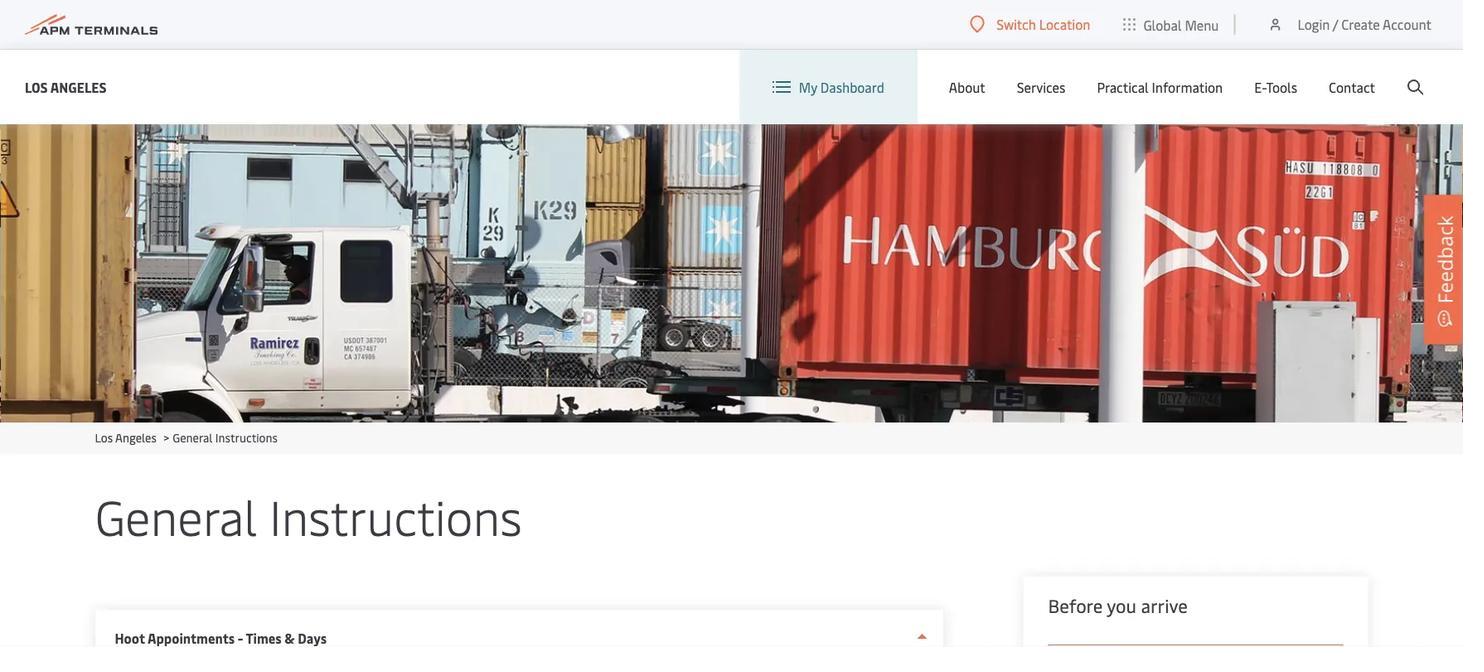 Task type: vqa. For each thing, say whether or not it's contained in the screenshot.
how
no



Task type: locate. For each thing, give the bounding box(es) containing it.
driver information image
[[0, 124, 1464, 423]]

1 vertical spatial los
[[95, 430, 113, 446]]

0 vertical spatial angeles
[[50, 78, 107, 96]]

create
[[1342, 15, 1381, 33]]

0 vertical spatial los
[[25, 78, 48, 96]]

about button
[[949, 50, 986, 124]]

los for los angeles
[[25, 78, 48, 96]]

switch location button
[[971, 15, 1091, 33]]

0 horizontal spatial los
[[25, 78, 48, 96]]

los angeles link
[[25, 77, 107, 97], [95, 430, 157, 446]]

global menu
[[1144, 16, 1219, 33]]

switch location
[[997, 15, 1091, 33]]

practical information
[[1098, 78, 1223, 96]]

1 vertical spatial angeles
[[115, 430, 157, 446]]

e-tools
[[1255, 78, 1298, 96]]

1 horizontal spatial los
[[95, 430, 113, 446]]

los for los angeles > general instructions
[[95, 430, 113, 446]]

angeles
[[50, 78, 107, 96], [115, 430, 157, 446]]

general right >
[[173, 430, 213, 446]]

los angeles
[[25, 78, 107, 96]]

switch
[[997, 15, 1036, 33]]

0 vertical spatial instructions
[[215, 430, 278, 446]]

0 horizontal spatial angeles
[[50, 78, 107, 96]]

contact
[[1329, 78, 1376, 96]]

1 horizontal spatial angeles
[[115, 430, 157, 446]]

general down >
[[95, 483, 257, 548]]

general
[[173, 430, 213, 446], [95, 483, 257, 548]]

global menu button
[[1107, 0, 1236, 49]]

/
[[1333, 15, 1339, 33]]

instructions
[[215, 430, 278, 446], [269, 483, 522, 548]]

practical information button
[[1098, 50, 1223, 124]]

my dashboard button
[[773, 50, 885, 124]]

0 vertical spatial general
[[173, 430, 213, 446]]

los
[[25, 78, 48, 96], [95, 430, 113, 446]]

before
[[1049, 594, 1103, 618]]

menu
[[1185, 16, 1219, 33]]



Task type: describe. For each thing, give the bounding box(es) containing it.
general instructions
[[95, 483, 522, 548]]

services
[[1017, 78, 1066, 96]]

0 vertical spatial los angeles link
[[25, 77, 107, 97]]

information
[[1152, 78, 1223, 96]]

account
[[1383, 15, 1432, 33]]

location
[[1040, 15, 1091, 33]]

feedback
[[1432, 216, 1459, 304]]

angeles for los angeles
[[50, 78, 107, 96]]

my dashboard
[[799, 78, 885, 96]]

practical
[[1098, 78, 1149, 96]]

my
[[799, 78, 818, 96]]

angeles for los angeles > general instructions
[[115, 430, 157, 446]]

dashboard
[[821, 78, 885, 96]]

feedback button
[[1425, 195, 1464, 345]]

login / create account link
[[1268, 0, 1432, 49]]

contact button
[[1329, 50, 1376, 124]]

1 vertical spatial general
[[95, 483, 257, 548]]

e-
[[1255, 78, 1267, 96]]

login
[[1298, 15, 1331, 33]]

before you arrive
[[1049, 594, 1188, 618]]

about
[[949, 78, 986, 96]]

global
[[1144, 16, 1182, 33]]

services button
[[1017, 50, 1066, 124]]

>
[[164, 430, 169, 446]]

1 vertical spatial instructions
[[269, 483, 522, 548]]

e-tools button
[[1255, 50, 1298, 124]]

login / create account
[[1298, 15, 1432, 33]]

1 vertical spatial los angeles link
[[95, 430, 157, 446]]

arrive
[[1142, 594, 1188, 618]]

los angeles > general instructions
[[95, 430, 278, 446]]

you
[[1107, 594, 1137, 618]]

tools
[[1267, 78, 1298, 96]]



